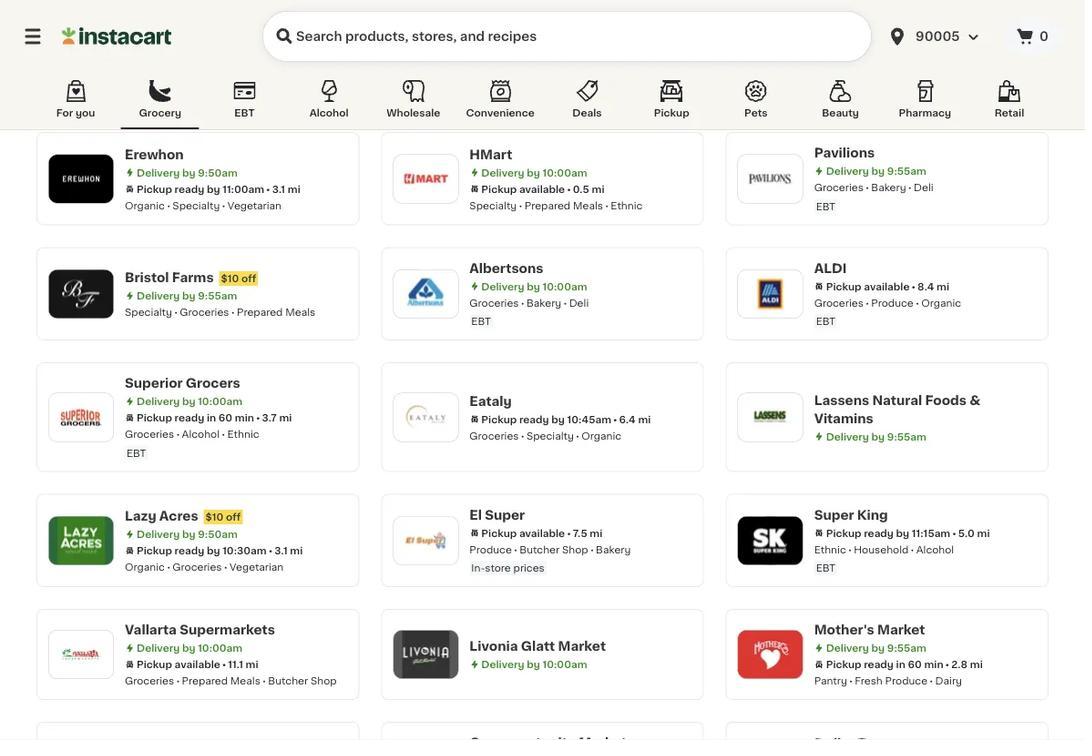 Task type: locate. For each thing, give the bounding box(es) containing it.
0 horizontal spatial on
[[184, 78, 197, 88]]

1 vertical spatial dairy
[[935, 677, 962, 687]]

1 horizontal spatial alcohol
[[309, 108, 349, 118]]

deli
[[914, 183, 934, 193], [569, 298, 589, 308]]

0 vertical spatial butcher
[[520, 545, 560, 555]]

1 vertical spatial 3.1
[[274, 546, 288, 556]]

2 horizontal spatial meals
[[573, 200, 603, 210]]

beauty
[[822, 108, 859, 118]]

food4less up beauty button
[[814, 31, 889, 44]]

2 horizontal spatial bakery
[[871, 183, 906, 193]]

0 horizontal spatial ethnic
[[227, 430, 259, 440]]

delivery for lassens natural foods & vitamins
[[826, 432, 869, 442]]

farms
[[172, 271, 214, 284]]

off
[[241, 274, 256, 284], [226, 512, 241, 522]]

prepared for hmart
[[525, 200, 571, 210]]

1 horizontal spatial pickup ready in 60 min
[[826, 660, 944, 670]]

2 vertical spatial bakery
[[596, 545, 631, 555]]

0 vertical spatial 3.1
[[272, 184, 285, 194]]

in up the groceries alcohol ethnic ebt
[[207, 413, 216, 423]]

vegetarian
[[228, 200, 282, 210], [230, 562, 284, 572]]

albertsons logo image
[[402, 270, 450, 318]]

groceries
[[814, 67, 864, 77], [814, 183, 864, 193], [470, 298, 519, 308], [814, 298, 864, 308], [180, 307, 229, 317], [125, 430, 174, 440], [470, 431, 519, 441], [173, 562, 222, 572], [125, 677, 174, 687]]

mi right 0.5
[[592, 184, 605, 194]]

3.1 mi
[[272, 184, 300, 194], [274, 546, 303, 556]]

organic down 8.4 mi
[[921, 298, 961, 308]]

small
[[278, 78, 304, 88], [967, 86, 993, 96]]

el super
[[470, 509, 525, 522]]

pickup
[[654, 108, 689, 118], [137, 184, 172, 194], [481, 184, 517, 194], [826, 282, 862, 292], [137, 413, 172, 423], [481, 414, 517, 424], [481, 528, 517, 539], [826, 528, 862, 539], [137, 546, 172, 556], [137, 660, 172, 670], [826, 660, 862, 670]]

pickup ready in 60 min up pantry fresh produce dairy
[[826, 660, 944, 670]]

9:55am down lassens natural foods & vitamins
[[887, 432, 927, 442]]

lazy acres logo image
[[57, 517, 105, 565]]

10:00am for superior grocers
[[198, 397, 243, 407]]

0 vertical spatial market
[[877, 624, 925, 637]]

bristol farms logo image
[[57, 270, 105, 318]]

butcher up "prices"
[[520, 545, 560, 555]]

for up pharmacy
[[951, 86, 965, 96]]

specialty down pickup ready by 11:00am on the top left
[[173, 200, 220, 210]]

1 horizontal spatial market
[[877, 624, 925, 637]]

0 horizontal spatial groceries bakery deli ebt
[[470, 298, 589, 327]]

eataly
[[470, 395, 512, 408]]

vegetarian for 10:30am
[[230, 562, 284, 572]]

target:
[[125, 40, 173, 52]]

vallarta
[[125, 624, 177, 637]]

0 horizontal spatial market
[[558, 641, 606, 653]]

1 horizontal spatial prepared
[[237, 307, 283, 317]]

bakery down pavilions
[[871, 183, 906, 193]]

pickup ready in 60 min for market
[[826, 660, 944, 670]]

1 vertical spatial min
[[924, 660, 944, 670]]

0 vertical spatial shop
[[562, 545, 588, 555]]

retail button
[[970, 77, 1049, 129]]

food4less
[[814, 31, 889, 44], [470, 41, 544, 54]]

groceries bakery deli ebt down pavilions
[[814, 183, 934, 211]]

delivery for livonia glatt market
[[481, 660, 524, 670]]

fresh
[[855, 677, 883, 687]]

10:00am for hmart
[[543, 167, 587, 177]]

1 horizontal spatial fees
[[849, 86, 871, 96]]

ebt up lazy
[[127, 448, 146, 458]]

2 vertical spatial alcohol
[[916, 545, 954, 555]]

beauty button
[[801, 77, 880, 129]]

0 vertical spatial produce
[[871, 298, 914, 308]]

min left 2.8
[[924, 660, 944, 670]]

1 horizontal spatial food4less
[[814, 31, 889, 44]]

0 horizontal spatial small
[[278, 78, 304, 88]]

grocers
[[186, 377, 240, 390]]

good
[[231, 78, 259, 88], [920, 86, 948, 96]]

0 horizontal spatial shop
[[311, 677, 337, 687]]

0.5 mi
[[573, 184, 605, 194]]

good inside groceries lower fees on $10+ good for small orders
[[920, 86, 948, 96]]

vegetarian down 11:00am
[[228, 200, 282, 210]]

1 vertical spatial pickup ready in 60 min
[[826, 660, 944, 670]]

0 vertical spatial deli
[[914, 183, 934, 193]]

60 down grocers at the left of the page
[[219, 413, 232, 423]]

0 vertical spatial 60
[[219, 413, 232, 423]]

1 vertical spatial delivery by 9:50am
[[137, 167, 238, 177]]

groceries down the eataly at the left bottom of the page
[[470, 431, 519, 441]]

groceries down superior
[[125, 430, 174, 440]]

0 horizontal spatial food4less
[[470, 41, 544, 54]]

delivery by 9:55am
[[481, 60, 582, 70], [826, 166, 927, 176], [137, 291, 237, 301], [826, 432, 927, 442], [826, 644, 927, 654]]

ebt
[[234, 108, 255, 118], [816, 201, 836, 211], [471, 317, 491, 327], [816, 317, 836, 327], [127, 448, 146, 458], [816, 564, 836, 574]]

None search field
[[262, 11, 872, 62]]

1 horizontal spatial $10+
[[889, 86, 913, 96]]

specialty prepared meals ethnic
[[470, 200, 643, 210]]

super right el
[[485, 509, 525, 522]]

1 vertical spatial vegetarian
[[230, 562, 284, 572]]

3.1
[[272, 184, 285, 194], [274, 546, 288, 556]]

0 vertical spatial in
[[207, 413, 216, 423]]

1 horizontal spatial pantry
[[814, 677, 847, 687]]

1 vertical spatial produce
[[470, 545, 512, 555]]

min left 3.7
[[235, 413, 254, 423]]

orders up the retail
[[996, 86, 1029, 96]]

$10 inside the bristol farms $10 off
[[221, 274, 239, 284]]

pets
[[745, 108, 768, 118]]

delivery down vitamins
[[826, 432, 869, 442]]

delivery up convenience button
[[481, 60, 524, 70]]

delivery for albertsons
[[481, 282, 524, 292]]

0 horizontal spatial pantry
[[470, 77, 502, 87]]

3.1 right 11:00am
[[272, 184, 285, 194]]

0 vertical spatial min
[[235, 413, 254, 423]]

1 horizontal spatial shop
[[562, 545, 588, 555]]

alcohol inside button
[[309, 108, 349, 118]]

organic
[[125, 200, 165, 210], [921, 298, 961, 308], [582, 431, 622, 441], [125, 562, 165, 572]]

1 horizontal spatial good
[[920, 86, 948, 96]]

0 vertical spatial bakery
[[871, 183, 906, 193]]

1 vertical spatial $10
[[206, 512, 224, 522]]

off up specialty groceries prepared meals
[[241, 274, 256, 284]]

pickup down superior
[[137, 413, 172, 423]]

now
[[951, 31, 981, 44]]

pickup ready by 11:00am
[[137, 184, 264, 194]]

groceries inside groceries produce organic ebt
[[814, 298, 864, 308]]

1 vertical spatial prepared
[[237, 307, 283, 317]]

pickup ready by 11:15am
[[826, 528, 951, 539]]

produce inside produce butcher shop bakery in-store prices
[[470, 545, 512, 555]]

1 horizontal spatial 60
[[908, 660, 922, 670]]

0 vertical spatial pickup ready in 60 min
[[137, 413, 254, 423]]

0 vertical spatial pantry
[[470, 77, 502, 87]]

ebt inside groceries produce organic ebt
[[816, 317, 836, 327]]

0 horizontal spatial bakery
[[527, 298, 562, 308]]

$10+
[[200, 78, 223, 88], [889, 86, 913, 96]]

super left the king
[[814, 509, 854, 522]]

delivery for mother's market
[[826, 644, 869, 654]]

1 horizontal spatial lower
[[816, 86, 847, 96]]

1 90005 button from the left
[[879, 11, 1003, 62]]

pickup down el super
[[481, 528, 517, 539]]

mi right the 7.5
[[590, 528, 603, 539]]

delivery down lazy
[[137, 530, 180, 540]]

delivery by 10:00am for superior grocers
[[137, 397, 243, 407]]

groceries up beauty
[[814, 67, 864, 77]]

9:50am down food4less delivery now
[[887, 51, 927, 61]]

$10
[[221, 274, 239, 284], [206, 512, 224, 522]]

0 vertical spatial dairy
[[510, 77, 537, 87]]

3.1 mi for organic specialty vegetarian
[[272, 184, 300, 194]]

$10+ inside groceries lower fees on $10+ good for small orders
[[889, 86, 913, 96]]

60
[[219, 413, 232, 423], [908, 660, 922, 670]]

pickup down hmart
[[481, 184, 517, 194]]

off for acres
[[226, 512, 241, 522]]

delivery for hmart
[[481, 167, 524, 177]]

vitamins
[[814, 412, 874, 425]]

good up pharmacy
[[920, 86, 948, 96]]

natural
[[872, 394, 922, 407]]

1 vertical spatial pantry
[[814, 677, 847, 687]]

ready up pantry fresh produce dairy
[[864, 660, 894, 670]]

delivery for erewhon
[[137, 167, 180, 177]]

1 horizontal spatial bakery
[[596, 545, 631, 555]]

deli for albertsons
[[569, 298, 589, 308]]

0 vertical spatial off
[[241, 274, 256, 284]]

10:00am down albertsons
[[543, 282, 587, 292]]

5.0
[[958, 528, 975, 539]]

superior grocers logo image
[[57, 394, 105, 441]]

good down target: fast delivery
[[231, 78, 259, 88]]

fees up the grocery in the top left of the page
[[160, 78, 182, 88]]

lower up beauty
[[816, 86, 847, 96]]

9:55am
[[543, 60, 582, 70], [887, 166, 927, 176], [198, 291, 237, 301], [887, 432, 927, 442], [887, 644, 927, 654]]

delivery by 9:55am for food4less
[[481, 60, 582, 70]]

vallarta supermarkets logo image
[[57, 631, 105, 679]]

pickup available for 11.1 mi
[[137, 660, 220, 670]]

$10 inside lazy acres $10 off
[[206, 512, 224, 522]]

delivery up beauty button
[[826, 51, 869, 61]]

by up groceries specialty organic
[[552, 414, 565, 424]]

1 vertical spatial shop
[[311, 677, 337, 687]]

food
[[581, 77, 607, 87]]

available down vallarta supermarkets
[[175, 660, 220, 670]]

1 horizontal spatial orders
[[996, 86, 1029, 96]]

available up produce butcher shop bakery in-store prices
[[519, 528, 565, 539]]

bristol farms $10 off
[[125, 271, 256, 284]]

by
[[872, 51, 885, 61], [527, 60, 540, 70], [872, 166, 885, 176], [182, 167, 195, 177], [527, 167, 540, 177], [207, 184, 220, 194], [527, 282, 540, 292], [182, 291, 195, 301], [182, 397, 195, 407], [552, 414, 565, 424], [872, 432, 885, 442], [896, 528, 910, 539], [182, 530, 195, 540], [207, 546, 220, 556], [182, 644, 195, 654], [872, 644, 885, 654], [527, 660, 540, 670]]

produce
[[871, 298, 914, 308], [470, 545, 512, 555], [885, 677, 928, 687]]

alcohol down 11:15am
[[916, 545, 954, 555]]

0 vertical spatial delivery by 9:50am
[[826, 51, 927, 61]]

organic down 10:45am
[[582, 431, 622, 441]]

0 vertical spatial meals
[[573, 200, 603, 210]]

0 horizontal spatial for
[[261, 78, 275, 88]]

meals for vallarta supermarkets
[[230, 677, 260, 687]]

fees inside groceries lower fees on $10+ good for small orders
[[849, 86, 871, 96]]

ebt inside the groceries alcohol ethnic ebt
[[127, 448, 146, 458]]

pickup up fresh
[[826, 660, 862, 670]]

ebt for aldi
[[816, 317, 836, 327]]

0 horizontal spatial deli
[[569, 298, 589, 308]]

2 horizontal spatial ethnic
[[814, 545, 846, 555]]

1 vertical spatial bakery
[[527, 298, 562, 308]]

0 horizontal spatial 60
[[219, 413, 232, 423]]

1 horizontal spatial deli
[[914, 183, 934, 193]]

pickup inside button
[[654, 108, 689, 118]]

groceries down pickup ready by 10:30am
[[173, 562, 222, 572]]

1 vertical spatial butcher
[[268, 677, 308, 687]]

ebt down albertsons
[[471, 317, 491, 327]]

1 vertical spatial alcohol
[[182, 430, 220, 440]]

1 vertical spatial ethnic
[[227, 430, 259, 440]]

0 vertical spatial prepared
[[525, 200, 571, 210]]

in up pantry fresh produce dairy
[[896, 660, 906, 670]]

10:00am for vallarta supermarkets
[[198, 644, 243, 654]]

super
[[485, 509, 525, 522], [814, 509, 854, 522]]

0 horizontal spatial pickup ready in 60 min
[[137, 413, 254, 423]]

0 horizontal spatial in
[[207, 413, 216, 423]]

0 vertical spatial ethnic
[[611, 200, 643, 210]]

pickup down super king
[[826, 528, 862, 539]]

grocery button
[[121, 77, 199, 129]]

bakery
[[871, 183, 906, 193], [527, 298, 562, 308], [596, 545, 631, 555]]

pickup ready in 60 min for grocers
[[137, 413, 254, 423]]

9:50am for erewhon
[[198, 167, 238, 177]]

eataly logo image
[[402, 394, 450, 441]]

meals
[[573, 200, 603, 210], [285, 307, 315, 317], [230, 677, 260, 687]]

available for 8.4
[[864, 282, 910, 292]]

organic down lazy
[[125, 562, 165, 572]]

2 vertical spatial meals
[[230, 677, 260, 687]]

3.1 right 10:30am
[[274, 546, 288, 556]]

wholesale
[[387, 108, 440, 118]]

0 horizontal spatial min
[[235, 413, 254, 423]]

pickup available up specialty prepared meals ethnic
[[481, 184, 565, 194]]

1 vertical spatial deli
[[569, 298, 589, 308]]

1 vertical spatial 60
[[908, 660, 922, 670]]

10:30am
[[222, 546, 267, 556]]

90005 button
[[879, 11, 1003, 62], [887, 11, 996, 62]]

0 horizontal spatial good
[[231, 78, 259, 88]]

0 vertical spatial groceries bakery deli ebt
[[814, 183, 934, 211]]

delivery by 9:50am down lazy acres $10 off
[[137, 530, 238, 540]]

food4less delivery now
[[814, 31, 981, 44]]

2 horizontal spatial prepared
[[525, 200, 571, 210]]

delivery by 9:50am for erewhon
[[137, 167, 238, 177]]

delivery by 9:55am down mother's market
[[826, 644, 927, 654]]

market up pantry fresh produce dairy
[[877, 624, 925, 637]]

hmart
[[470, 148, 512, 161]]

0 vertical spatial 3.1 mi
[[272, 184, 300, 194]]

pickup button
[[633, 77, 711, 129]]

prepared
[[525, 200, 571, 210], [237, 307, 283, 317], [182, 677, 228, 687]]

9:55am up frozen
[[543, 60, 582, 70]]

pantry for pantry dairy frozen food
[[470, 77, 502, 87]]

1 horizontal spatial butcher
[[520, 545, 560, 555]]

1 horizontal spatial meals
[[285, 307, 315, 317]]

meals for hmart
[[573, 200, 603, 210]]

60 for mother's market
[[908, 660, 922, 670]]

mi right 11:00am
[[288, 184, 300, 194]]

pantry for pantry fresh produce dairy
[[814, 677, 847, 687]]

delivery down pavilions
[[826, 166, 869, 176]]

min
[[235, 413, 254, 423], [924, 660, 944, 670]]

by up pickup ready by 11:00am on the top left
[[182, 167, 195, 177]]

1 horizontal spatial on
[[874, 86, 887, 96]]

erewhon logo image
[[57, 155, 105, 203]]

alcohol inside ethnic household alcohol ebt
[[916, 545, 954, 555]]

off inside lazy acres $10 off
[[226, 512, 241, 522]]

10:00am for albertsons
[[543, 282, 587, 292]]

60 for superior grocers
[[219, 413, 232, 423]]

delivery by 9:55am down lassens natural foods & vitamins
[[826, 432, 927, 442]]

pantry up convenience
[[470, 77, 502, 87]]

butcher
[[520, 545, 560, 555], [268, 677, 308, 687]]

market right glatt
[[558, 641, 606, 653]]

ebt inside ethnic household alcohol ebt
[[816, 564, 836, 574]]

prepared for vallarta supermarkets
[[182, 677, 228, 687]]

9:50am up pickup ready by 11:00am on the top left
[[198, 167, 238, 177]]

available up groceries produce organic ebt
[[864, 282, 910, 292]]

shop categories tab list
[[36, 77, 1049, 129]]

0 horizontal spatial meals
[[230, 677, 260, 687]]

delivery down erewhon
[[137, 167, 180, 177]]

pantry dairy frozen food
[[470, 77, 607, 87]]

pickup available for 0.5 mi
[[481, 184, 565, 194]]

1 horizontal spatial dairy
[[935, 677, 962, 687]]

1 vertical spatial off
[[226, 512, 241, 522]]

fees
[[160, 78, 182, 88], [849, 86, 871, 96]]

0 horizontal spatial alcohol
[[182, 430, 220, 440]]

9:55am up pantry fresh produce dairy
[[887, 644, 927, 654]]

off inside the bristol farms $10 off
[[241, 274, 256, 284]]

groceries bakery deli ebt for albertsons
[[470, 298, 589, 327]]

0 vertical spatial 9:50am
[[887, 51, 927, 61]]

1 vertical spatial 3.1 mi
[[274, 546, 303, 556]]

1 vertical spatial in
[[896, 660, 906, 670]]

ready up organic groceries vegetarian on the bottom
[[175, 546, 204, 556]]

1 horizontal spatial ethnic
[[611, 200, 643, 210]]

delivery for food4less delivery now
[[826, 51, 869, 61]]

shop inside produce butcher shop bakery in-store prices
[[562, 545, 588, 555]]

1 horizontal spatial small
[[967, 86, 993, 96]]

by down the bristol farms $10 off
[[182, 291, 195, 301]]

delivery down mother's
[[826, 644, 869, 654]]

superior grocers
[[125, 377, 240, 390]]

3.1 mi right 11:00am
[[272, 184, 300, 194]]

specialty
[[173, 200, 220, 210], [470, 200, 517, 210], [125, 307, 172, 317], [527, 431, 574, 441]]

ebt down super king
[[816, 564, 836, 574]]

9:50am up pickup ready by 10:30am
[[198, 530, 238, 540]]

1 horizontal spatial super
[[814, 509, 854, 522]]

pickup ready in 60 min
[[137, 413, 254, 423], [826, 660, 944, 670]]

1 horizontal spatial for
[[951, 86, 965, 96]]

$10+ up pharmacy
[[889, 86, 913, 96]]

delivery by 10:00am
[[481, 167, 587, 177], [481, 282, 587, 292], [137, 397, 243, 407], [137, 644, 243, 654], [481, 660, 587, 670]]

ebt down "aldi"
[[816, 317, 836, 327]]

delivery by 9:55am down pavilions
[[826, 166, 927, 176]]

delivery by 10:00am down vallarta supermarkets
[[137, 644, 243, 654]]

1 vertical spatial 9:50am
[[198, 167, 238, 177]]

delivery by 9:50am up pickup ready by 11:00am on the top left
[[137, 167, 238, 177]]

fast
[[176, 40, 205, 52]]

livonia
[[470, 641, 518, 653]]

ready
[[175, 184, 204, 194], [175, 413, 204, 423], [519, 414, 549, 424], [864, 528, 894, 539], [175, 546, 204, 556], [864, 660, 894, 670]]

by down albertsons
[[527, 282, 540, 292]]

ebt down pavilions
[[816, 201, 836, 211]]

9:55am up specialty groceries prepared meals
[[198, 291, 237, 301]]



Task type: vqa. For each thing, say whether or not it's contained in the screenshot.
left The $ 8 99
no



Task type: describe. For each thing, give the bounding box(es) containing it.
specialty down pickup ready by 10:45am
[[527, 431, 574, 441]]

lower inside groceries lower fees on $10+ good for small orders
[[816, 86, 847, 96]]

10:00am for livonia glatt market
[[543, 660, 587, 670]]

alcohol inside the groceries alcohol ethnic ebt
[[182, 430, 220, 440]]

groceries bakery deli ebt for pavilions
[[814, 183, 934, 211]]

0 horizontal spatial butcher
[[268, 677, 308, 687]]

household
[[854, 545, 909, 555]]

groceries down pavilions
[[814, 183, 864, 193]]

$10 for lazy acres
[[206, 512, 224, 522]]

food4less for food4less delivery now
[[814, 31, 889, 44]]

supermarkets
[[180, 624, 275, 637]]

groceries down farms
[[180, 307, 229, 317]]

ebt for albertsons
[[471, 317, 491, 327]]

1 vertical spatial market
[[558, 641, 606, 653]]

butcher inside produce butcher shop bakery in-store prices
[[520, 545, 560, 555]]

1 super from the left
[[485, 509, 525, 522]]

min for mother's market
[[924, 660, 944, 670]]

superior
[[125, 377, 183, 390]]

albertsons
[[470, 262, 544, 275]]

ready for fresh produce
[[864, 660, 894, 670]]

pickup down erewhon
[[137, 184, 172, 194]]

0 horizontal spatial fees
[[160, 78, 182, 88]]

2 vertical spatial 9:50am
[[198, 530, 238, 540]]

alcohol button
[[290, 77, 368, 129]]

delivery by 10:00am for hmart
[[481, 167, 587, 177]]

super king
[[814, 509, 888, 522]]

ebt button
[[205, 77, 284, 129]]

delivery by 9:55am down the bristol farms $10 off
[[137, 291, 237, 301]]

groceries produce organic ebt
[[814, 298, 961, 327]]

aldi logo image
[[747, 270, 794, 318]]

delivery by 9:55am for pavilions
[[826, 166, 927, 176]]

mi right 8.4
[[937, 282, 949, 292]]

ebt inside button
[[234, 108, 255, 118]]

by down vallarta supermarkets
[[182, 644, 195, 654]]

2.8
[[951, 660, 968, 670]]

lassens natural foods & vitamins logo image
[[747, 394, 794, 441]]

store
[[485, 564, 511, 574]]

delivery by 9:55am for lassens natural foods & vitamins
[[826, 432, 927, 442]]

for you
[[56, 108, 95, 118]]

available for 0.5
[[519, 184, 565, 194]]

mi right 3.7
[[279, 413, 292, 423]]

glatt
[[521, 641, 555, 653]]

2.8 mi
[[951, 660, 983, 670]]

pickup down "aldi"
[[826, 282, 862, 292]]

erewhon
[[125, 148, 184, 161]]

groceries inside the groceries alcohol ethnic ebt
[[125, 430, 174, 440]]

ebt for pavilions
[[816, 201, 836, 211]]

by up pantry dairy frozen food at the top
[[527, 60, 540, 70]]

ready up household
[[864, 528, 894, 539]]

5.0 mi
[[958, 528, 990, 539]]

lazy acres $10 off
[[125, 510, 241, 523]]

super king logo image
[[747, 517, 794, 565]]

9:55am for mother's market
[[887, 644, 927, 654]]

3.1 for organic groceries vegetarian
[[274, 546, 288, 556]]

1 vertical spatial meals
[[285, 307, 315, 317]]

groceries alcohol ethnic ebt
[[125, 430, 259, 458]]

hmart logo image
[[402, 155, 450, 203]]

groceries inside groceries lower fees on $10+ good for small orders
[[814, 67, 864, 77]]

you
[[76, 108, 95, 118]]

specialty groceries prepared meals
[[125, 307, 315, 317]]

delivery by 10:00am for livonia glatt market
[[481, 660, 587, 670]]

2 super from the left
[[814, 509, 854, 522]]

delivery by 10:00am for albertsons
[[481, 282, 587, 292]]

available for 7.5
[[519, 528, 565, 539]]

specialty down hmart
[[470, 200, 517, 210]]

off for farms
[[241, 274, 256, 284]]

delivery for pavilions
[[826, 166, 869, 176]]

pets button
[[717, 77, 795, 129]]

mother's
[[814, 624, 874, 637]]

convenience
[[466, 108, 535, 118]]

pickup available for 7.5 mi
[[481, 528, 565, 539]]

9:55am for lassens natural foods & vitamins
[[887, 432, 927, 442]]

ethnic household alcohol ebt
[[814, 545, 954, 574]]

pavilions logo image
[[747, 155, 794, 203]]

for you button
[[36, 77, 115, 129]]

mi right 2.8
[[970, 660, 983, 670]]

7.5 mi
[[573, 528, 603, 539]]

by up household
[[896, 528, 910, 539]]

bristol
[[125, 271, 169, 284]]

delivery up groceries lower fees on $10+ good for small orders
[[891, 31, 948, 44]]

by up organic groceries vegetarian on the bottom
[[207, 546, 220, 556]]

ethnic inside ethnic household alcohol ebt
[[814, 545, 846, 555]]

orders inside groceries lower fees on $10+ good for small orders
[[996, 86, 1029, 96]]

small inside groceries lower fees on $10+ good for small orders
[[967, 86, 993, 96]]

organic specialty vegetarian
[[125, 200, 282, 210]]

mi right 6.4
[[638, 414, 651, 424]]

pickup available for 8.4 mi
[[826, 282, 910, 292]]

mother's market logo image
[[747, 631, 794, 679]]

produce inside groceries produce organic ebt
[[871, 298, 914, 308]]

bakery inside produce butcher shop bakery in-store prices
[[596, 545, 631, 555]]

pharmacy
[[899, 108, 951, 118]]

el
[[470, 509, 482, 522]]

2 90005 button from the left
[[887, 11, 996, 62]]

by down livonia glatt market
[[527, 660, 540, 670]]

for inside groceries lower fees on $10+ good for small orders
[[951, 86, 965, 96]]

Search field
[[262, 11, 872, 62]]

0 horizontal spatial orders
[[307, 78, 339, 88]]

mi right 5.0
[[977, 528, 990, 539]]

pickup down lazy
[[137, 546, 172, 556]]

11:15am
[[912, 528, 951, 539]]

groceries lower fees on $10+ good for small orders
[[814, 67, 1029, 96]]

livonia glatt market
[[470, 641, 606, 653]]

lassens natural foods & vitamins
[[814, 394, 981, 425]]

king
[[857, 509, 888, 522]]

groceries down albertsons
[[470, 298, 519, 308]]

11.1
[[228, 660, 243, 670]]

available for 11.1
[[175, 660, 220, 670]]

target: fast delivery
[[125, 40, 264, 52]]

8.4
[[918, 282, 934, 292]]

by down lazy acres $10 off
[[182, 530, 195, 540]]

organic inside groceries produce organic ebt
[[921, 298, 961, 308]]

0 horizontal spatial lower
[[127, 78, 157, 88]]

pickup ready by 10:30am
[[137, 546, 267, 556]]

deals
[[573, 108, 602, 118]]

8.4 mi
[[918, 282, 949, 292]]

delivery up lower fees on $10+ good for small orders
[[208, 40, 264, 52]]

foods
[[925, 394, 967, 407]]

9:55am for pavilions
[[887, 166, 927, 176]]

specialty down bristol
[[125, 307, 172, 317]]

10:45am
[[567, 414, 611, 424]]

pharmacy button
[[886, 77, 964, 129]]

0
[[1040, 30, 1049, 43]]

6.4 mi
[[619, 414, 651, 424]]

food4less for food4less
[[470, 41, 544, 54]]

90005
[[916, 30, 960, 43]]

delivery down bristol
[[137, 291, 180, 301]]

groceries down vallarta
[[125, 677, 174, 687]]

el super logo image
[[402, 517, 450, 565]]

delivery for food4less
[[481, 60, 524, 70]]

9:55am for food4less
[[543, 60, 582, 70]]

7.5
[[573, 528, 587, 539]]

vallarta supermarkets
[[125, 624, 275, 637]]

by down superior grocers
[[182, 397, 195, 407]]

grocery
[[139, 108, 181, 118]]

ready for alcohol
[[175, 413, 204, 423]]

ready for groceries
[[175, 546, 204, 556]]

pickup ready by 10:45am
[[481, 414, 611, 424]]

organic groceries vegetarian
[[125, 562, 284, 572]]

mi right 10:30am
[[290, 546, 303, 556]]

delivery for superior grocers
[[137, 397, 180, 407]]

groceries specialty organic
[[470, 431, 622, 441]]

bakery for albertsons
[[527, 298, 562, 308]]

by down mother's market
[[872, 644, 885, 654]]

frozen
[[545, 77, 578, 87]]

vegetarian for 11:00am
[[228, 200, 282, 210]]

mi right 11.1
[[246, 660, 258, 670]]

acres
[[159, 510, 198, 523]]

2 vertical spatial produce
[[885, 677, 928, 687]]

2 vertical spatial delivery by 9:50am
[[137, 530, 238, 540]]

groceries prepared meals butcher shop
[[125, 677, 337, 687]]

&
[[970, 394, 981, 407]]

ready up groceries specialty organic
[[519, 414, 549, 424]]

9:50am for food4less delivery now
[[887, 51, 927, 61]]

produce butcher shop bakery in-store prices
[[470, 545, 631, 574]]

aldi
[[814, 262, 847, 275]]

lazy
[[125, 510, 156, 523]]

instacart image
[[62, 26, 171, 47]]

3.1 for organic specialty vegetarian
[[272, 184, 285, 194]]

in-
[[471, 564, 485, 574]]

pickup down vallarta
[[137, 660, 172, 670]]

by down pavilions
[[872, 166, 885, 176]]

bakery for pavilions
[[871, 183, 906, 193]]

livonia glatt market logo image
[[402, 631, 450, 679]]

delivery for vallarta supermarkets
[[137, 644, 180, 654]]

by up organic specialty vegetarian
[[207, 184, 220, 194]]

pantry fresh produce dairy
[[814, 677, 962, 687]]

convenience button
[[459, 77, 542, 129]]

by down food4less delivery now
[[872, 51, 885, 61]]

pavilions
[[814, 147, 875, 159]]

delivery by 9:55am for mother's market
[[826, 644, 927, 654]]

in for market
[[896, 660, 906, 670]]

deals button
[[548, 77, 626, 129]]

ethnic inside the groceries alcohol ethnic ebt
[[227, 430, 259, 440]]

deli for pavilions
[[914, 183, 934, 193]]

3.7 mi
[[262, 413, 292, 423]]

in for grocers
[[207, 413, 216, 423]]

on inside groceries lower fees on $10+ good for small orders
[[874, 86, 887, 96]]

delivery by 10:00am for vallarta supermarkets
[[137, 644, 243, 654]]

3.1 mi for organic groceries vegetarian
[[274, 546, 303, 556]]

min for superior grocers
[[235, 413, 254, 423]]

pickup down the eataly at the left bottom of the page
[[481, 414, 517, 424]]

wholesale button
[[374, 77, 453, 129]]

by up specialty prepared meals ethnic
[[527, 167, 540, 177]]

mother's market
[[814, 624, 925, 637]]

lower fees on $10+ good for small orders
[[127, 78, 339, 88]]

0.5
[[573, 184, 589, 194]]

organic down erewhon
[[125, 200, 165, 210]]

ready for specialty
[[175, 184, 204, 194]]

11.1 mi
[[228, 660, 258, 670]]

delivery by 9:50am for food4less delivery now
[[826, 51, 927, 61]]

for
[[56, 108, 73, 118]]

$10 for bristol farms
[[221, 274, 239, 284]]

by down lassens natural foods & vitamins
[[872, 432, 885, 442]]

6.4
[[619, 414, 636, 424]]

11:00am
[[222, 184, 264, 194]]

3.7
[[262, 413, 277, 423]]

0 horizontal spatial $10+
[[200, 78, 223, 88]]

ebt for super king
[[816, 564, 836, 574]]



